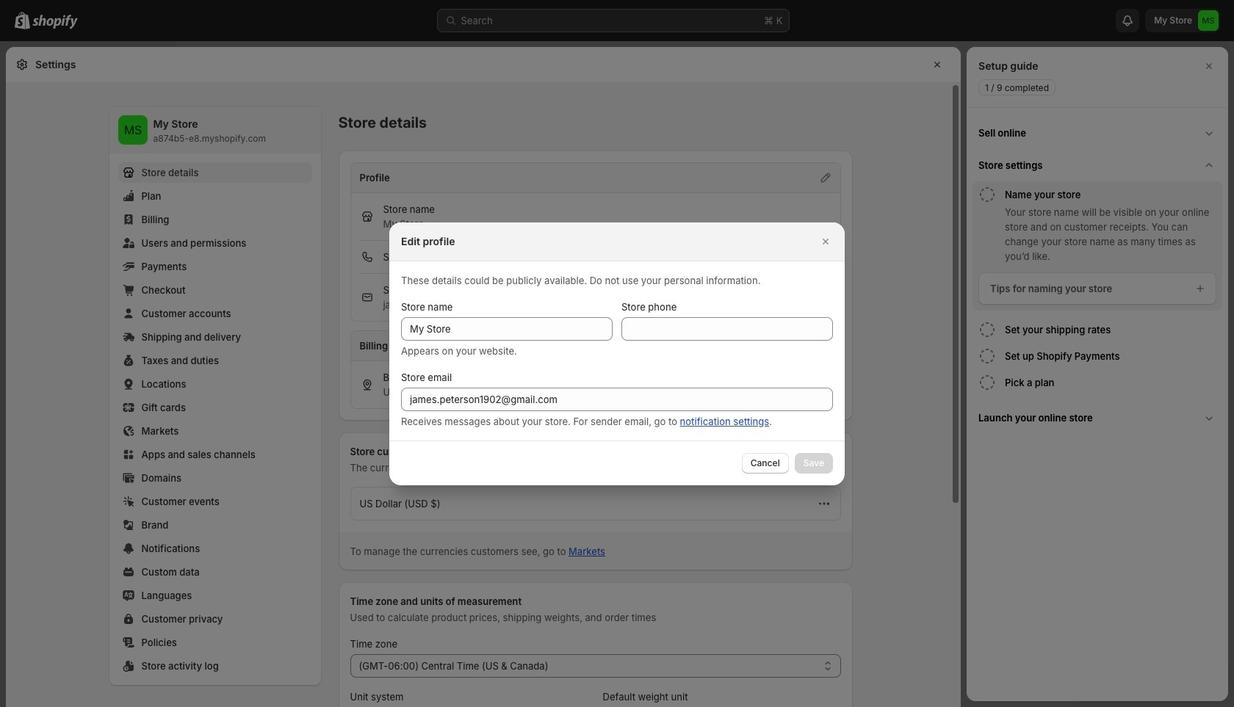 Task type: vqa. For each thing, say whether or not it's contained in the screenshot.
the topmost location
no



Task type: locate. For each thing, give the bounding box(es) containing it.
shopify image
[[32, 15, 78, 29]]

dialog
[[967, 47, 1228, 702], [0, 222, 1234, 485]]

None text field
[[401, 317, 613, 341], [401, 388, 833, 411], [401, 317, 613, 341], [401, 388, 833, 411]]

settings dialog
[[6, 47, 961, 707]]

mark set up shopify payments as done image
[[979, 347, 996, 365]]

shop settings menu element
[[109, 107, 321, 685]]

mark name your store as done image
[[979, 186, 996, 203]]

my store image
[[118, 115, 147, 145]]



Task type: describe. For each thing, give the bounding box(es) containing it.
mark pick a plan as done image
[[979, 374, 996, 392]]

mark set your shipping rates as done image
[[979, 321, 996, 339]]



